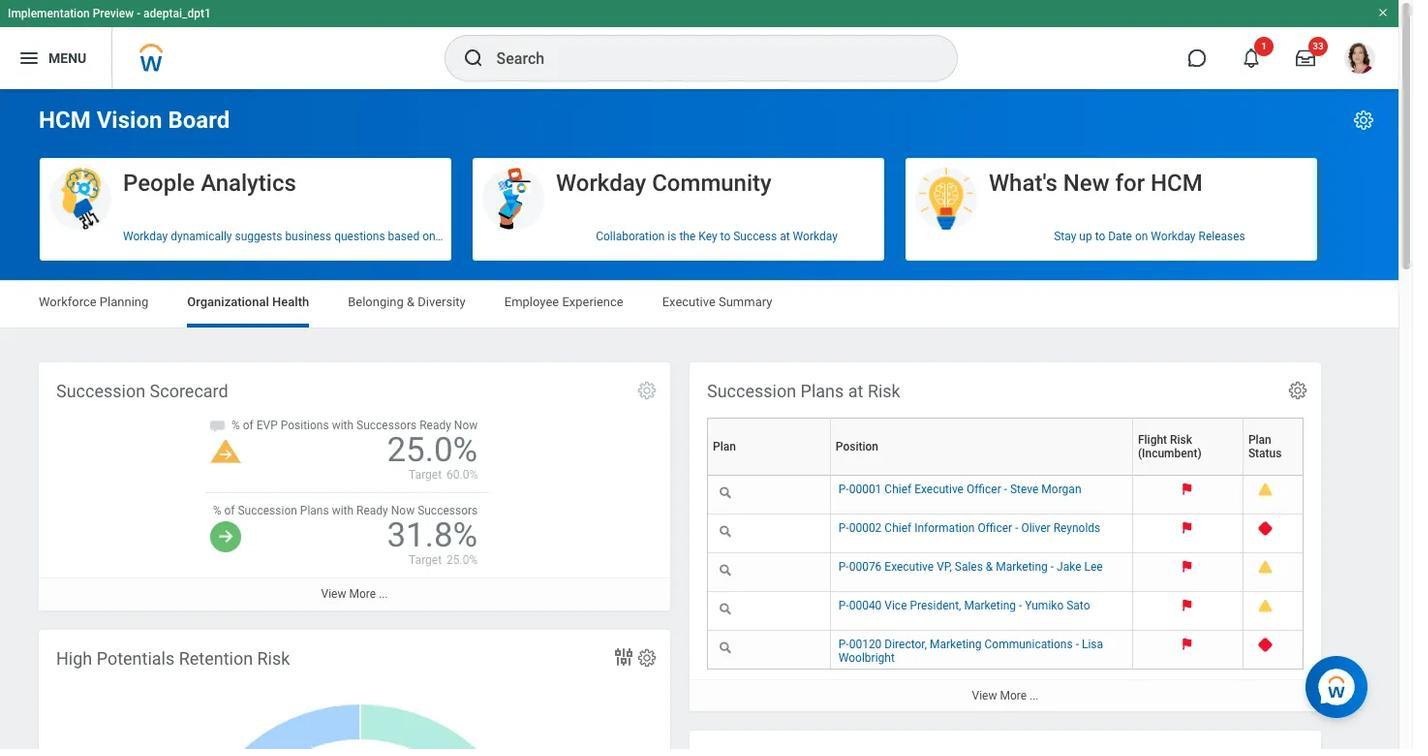 Task type: locate. For each thing, give the bounding box(es) containing it.
adeptai_dpt1
[[143, 7, 211, 20]]

employee experience
[[505, 295, 624, 309]]

p-00076 executive vp, sales & marketing - jake lee
[[839, 560, 1103, 574]]

communications
[[985, 638, 1073, 651]]

people analytics button
[[40, 158, 452, 231]]

p-00001 chief executive officer - steve morgan
[[839, 483, 1082, 496]]

0 horizontal spatial plan
[[713, 440, 736, 454]]

0 horizontal spatial succession
[[56, 381, 145, 401]]

1 horizontal spatial ...
[[1030, 689, 1039, 703]]

view down p-00120 director, marketing communications - lisa woolbright on the bottom right
[[972, 689, 998, 703]]

- left steve
[[1005, 483, 1008, 496]]

& inside tab list
[[407, 295, 415, 309]]

organizational
[[187, 295, 269, 309]]

0 horizontal spatial successors
[[357, 419, 417, 432]]

officer
[[967, 483, 1002, 496], [978, 521, 1013, 535]]

%
[[232, 419, 240, 432], [213, 504, 221, 518]]

at right success
[[780, 229, 790, 243]]

chief right 00002
[[885, 521, 912, 535]]

00076
[[849, 560, 882, 574]]

1 vertical spatial &
[[986, 560, 994, 574]]

view down % of succession plans with ready now successors
[[321, 588, 346, 601]]

workday down 'people'
[[123, 229, 168, 243]]

- for p-00040 vice president, marketing - yumiko sato
[[1019, 599, 1023, 613]]

plan for plan
[[713, 440, 736, 454]]

0 horizontal spatial risk
[[257, 648, 290, 669]]

1 horizontal spatial risk
[[868, 381, 901, 401]]

p- up 00040
[[839, 560, 849, 574]]

1 vertical spatial at
[[849, 381, 864, 401]]

what's new for hcm button
[[906, 158, 1318, 231]]

1 vertical spatial successors
[[418, 504, 478, 518]]

officer for information
[[978, 521, 1013, 535]]

0 vertical spatial at
[[780, 229, 790, 243]]

based
[[388, 229, 420, 243]]

0 vertical spatial plans
[[801, 381, 844, 401]]

1 vertical spatial ready
[[357, 504, 388, 518]]

p-00040 vice president, marketing - yumiko sato
[[839, 599, 1091, 613]]

1 horizontal spatial %
[[232, 419, 240, 432]]

view inside "succession scorecard" element
[[321, 588, 346, 601]]

1 vertical spatial officer
[[978, 521, 1013, 535]]

view inside succession plans at risk element
[[972, 689, 998, 703]]

plan status
[[1249, 433, 1282, 460]]

25.0% down 60.0%
[[447, 554, 478, 567]]

... inside succession plans at risk element
[[1030, 689, 1039, 703]]

chief for information
[[885, 521, 912, 535]]

- left jake at the right bottom
[[1051, 560, 1054, 574]]

information
[[915, 521, 975, 535]]

- inside p-00076 executive vp, sales & marketing - jake lee link
[[1051, 560, 1054, 574]]

1 to from the left
[[721, 229, 731, 243]]

jake
[[1057, 560, 1082, 574]]

- for p-00120 director, marketing communications - lisa woolbright
[[1076, 638, 1079, 651]]

% for % of succession plans with ready now successors
[[213, 504, 221, 518]]

succession up plan button
[[707, 381, 797, 401]]

neutral warning image
[[210, 440, 241, 463]]

- inside p-00120 director, marketing communications - lisa woolbright
[[1076, 638, 1079, 651]]

workday right success
[[793, 229, 838, 243]]

2 vertical spatial risk
[[257, 648, 290, 669]]

1 horizontal spatial on
[[1136, 229, 1149, 243]]

view more ... inside "succession scorecard" element
[[321, 588, 388, 601]]

1 p- from the top
[[839, 483, 849, 496]]

successors down 60.0%
[[418, 504, 478, 518]]

configure and view chart data image
[[612, 645, 636, 669]]

risk up position
[[868, 381, 901, 401]]

ready down 25.0% target 60.0%
[[357, 504, 388, 518]]

more up loss impact by retention 'element'
[[1000, 689, 1027, 703]]

2 with from the top
[[332, 504, 354, 518]]

p-
[[839, 483, 849, 496], [839, 521, 849, 535], [839, 560, 849, 574], [839, 599, 849, 613], [839, 638, 849, 651]]

plans inside "succession scorecard" element
[[300, 504, 329, 518]]

releases
[[1199, 229, 1246, 243]]

1 vertical spatial %
[[213, 504, 221, 518]]

1 horizontal spatial of
[[243, 419, 254, 432]]

marketing inside p-00120 director, marketing communications - lisa woolbright
[[930, 638, 982, 651]]

% up the neutral good 'icon'
[[213, 504, 221, 518]]

risk right retention
[[257, 648, 290, 669]]

view more ... down % of succession plans with ready now successors
[[321, 588, 388, 601]]

more for succession plans at risk
[[1000, 689, 1027, 703]]

risk for high potentials retention risk
[[257, 648, 290, 669]]

p- inside p-00120 director, marketing communications - lisa woolbright
[[839, 638, 849, 651]]

1 vertical spatial hcm
[[1151, 170, 1203, 197]]

2 to from the left
[[1096, 229, 1106, 243]]

% for % of evp positions with successors ready now
[[232, 419, 240, 432]]

1 horizontal spatial view more ...
[[972, 689, 1039, 703]]

position button
[[836, 418, 1140, 475]]

of
[[243, 419, 254, 432], [224, 504, 235, 518]]

1 horizontal spatial hcm
[[1151, 170, 1203, 197]]

1 vertical spatial view
[[972, 689, 998, 703]]

profile logan mcneil image
[[1345, 43, 1376, 78]]

at
[[780, 229, 790, 243], [849, 381, 864, 401]]

executive left summary
[[663, 295, 716, 309]]

0 horizontal spatial &
[[407, 295, 415, 309]]

people
[[123, 170, 195, 197]]

p-00040 vice president, marketing - yumiko sato link
[[839, 595, 1091, 613]]

more
[[349, 588, 376, 601], [1000, 689, 1027, 703]]

1 horizontal spatial more
[[1000, 689, 1027, 703]]

1 vertical spatial view more ... link
[[690, 679, 1322, 711]]

now down 25.0% target 60.0%
[[391, 504, 415, 518]]

inbox large image
[[1297, 48, 1316, 68]]

2 chief from the top
[[885, 521, 912, 535]]

1 target from the top
[[409, 468, 442, 482]]

1 vertical spatial target
[[409, 554, 442, 567]]

p- down 00040
[[839, 638, 849, 651]]

notifications large image
[[1242, 48, 1262, 68]]

marketing down oliver at the bottom right
[[996, 560, 1048, 574]]

0 horizontal spatial ready
[[357, 504, 388, 518]]

more inside succession plans at risk element
[[1000, 689, 1027, 703]]

hcm right for
[[1151, 170, 1203, 197]]

0 vertical spatial view more ...
[[321, 588, 388, 601]]

Search Workday  search field
[[497, 37, 917, 79]]

plan inside plan status
[[1249, 433, 1272, 447]]

stay up to date on workday releases link
[[906, 221, 1318, 251]]

officer up p-00002 chief information officer - oliver reynolds link
[[967, 483, 1002, 496]]

2 horizontal spatial risk
[[1171, 433, 1193, 447]]

p- up 00002
[[839, 483, 849, 496]]

0 vertical spatial %
[[232, 419, 240, 432]]

0 horizontal spatial view more ... link
[[39, 578, 671, 610]]

what's new for hcm
[[989, 170, 1203, 197]]

p- down the 00076
[[839, 599, 849, 613]]

1 vertical spatial more
[[1000, 689, 1027, 703]]

- left yumiko
[[1019, 599, 1023, 613]]

- inside p-00040 vice president, marketing - yumiko sato link
[[1019, 599, 1023, 613]]

workday community
[[556, 170, 772, 197]]

executive left vp,
[[885, 560, 934, 574]]

0 horizontal spatial more
[[349, 588, 376, 601]]

to inside stay up to date on workday releases link
[[1096, 229, 1106, 243]]

0 horizontal spatial %
[[213, 504, 221, 518]]

1 vertical spatial risk
[[1171, 433, 1193, 447]]

stay up to date on workday releases
[[1054, 229, 1246, 243]]

of left "evp"
[[243, 419, 254, 432]]

33
[[1313, 41, 1324, 51]]

1 horizontal spatial view
[[972, 689, 998, 703]]

25.0% target 60.0%
[[387, 430, 478, 482]]

0 vertical spatial target
[[409, 468, 442, 482]]

view more ... link up loss impact by retention 'element'
[[690, 679, 1322, 711]]

to right "up"
[[1096, 229, 1106, 243]]

1 horizontal spatial view more ... link
[[690, 679, 1322, 711]]

potentials
[[97, 648, 175, 669]]

p- down 00001
[[839, 521, 849, 535]]

summary
[[719, 295, 773, 309]]

1 vertical spatial chief
[[885, 521, 912, 535]]

planning
[[100, 295, 148, 309]]

succession left the scorecard
[[56, 381, 145, 401]]

executive up information
[[915, 483, 964, 496]]

with for successors
[[332, 419, 354, 432]]

25.0% up 31.8% at the bottom left of the page
[[387, 430, 478, 470]]

0 vertical spatial with
[[332, 419, 354, 432]]

collaboration is the key to success at workday link
[[473, 221, 885, 251]]

1 vertical spatial now
[[391, 504, 415, 518]]

justify image
[[17, 47, 41, 70]]

1 vertical spatial of
[[224, 504, 235, 518]]

tab list containing workforce planning
[[19, 281, 1380, 328]]

workday dynamically suggests business questions based on your tenant link
[[40, 221, 497, 251]]

woolbright
[[839, 651, 895, 665]]

succession up the neutral good 'icon'
[[238, 504, 297, 518]]

target down % of succession plans with ready now successors
[[409, 554, 442, 567]]

officer left oliver at the bottom right
[[978, 521, 1013, 535]]

with right positions
[[332, 419, 354, 432]]

1 horizontal spatial plan
[[1249, 433, 1272, 447]]

0 vertical spatial executive
[[663, 295, 716, 309]]

0 horizontal spatial of
[[224, 504, 235, 518]]

- inside p-00001 chief executive officer - steve morgan link
[[1005, 483, 1008, 496]]

more for succession scorecard
[[349, 588, 376, 601]]

officer for executive
[[967, 483, 1002, 496]]

succession plans at risk
[[707, 381, 901, 401]]

configure succession plans at risk image
[[1288, 380, 1309, 401]]

1 on from the left
[[423, 229, 436, 243]]

3 p- from the top
[[839, 560, 849, 574]]

1 chief from the top
[[885, 483, 912, 496]]

0 horizontal spatial view more ...
[[321, 588, 388, 601]]

p-00076 executive vp, sales & marketing - jake lee link
[[839, 556, 1103, 574]]

1 vertical spatial with
[[332, 504, 354, 518]]

- right preview
[[137, 7, 141, 20]]

with down % of evp positions with successors ready now
[[332, 504, 354, 518]]

chief right 00001
[[885, 483, 912, 496]]

target inside 25.0% target 60.0%
[[409, 468, 442, 482]]

% up neutral warning image
[[232, 419, 240, 432]]

organizational health
[[187, 295, 309, 309]]

on left your
[[423, 229, 436, 243]]

main content
[[0, 89, 1399, 749]]

0 vertical spatial view
[[321, 588, 346, 601]]

- for p-00002 chief information officer - oliver reynolds
[[1016, 521, 1019, 535]]

33 button
[[1285, 37, 1329, 79]]

configure this page image
[[1353, 109, 1376, 132]]

0 horizontal spatial at
[[780, 229, 790, 243]]

now up 60.0%
[[454, 419, 478, 432]]

chief
[[885, 483, 912, 496], [885, 521, 912, 535]]

succession plans at risk element
[[690, 362, 1322, 711]]

of up the neutral good 'icon'
[[224, 504, 235, 518]]

0 vertical spatial of
[[243, 419, 254, 432]]

1 with from the top
[[332, 419, 354, 432]]

of for succession
[[224, 504, 235, 518]]

view more ... for succession plans at risk
[[972, 689, 1039, 703]]

target inside 31.8% target 25.0%
[[409, 554, 442, 567]]

tab list inside main content
[[19, 281, 1380, 328]]

tab list
[[19, 281, 1380, 328]]

2 horizontal spatial succession
[[707, 381, 797, 401]]

0 vertical spatial risk
[[868, 381, 901, 401]]

view more ... link
[[39, 578, 671, 610], [690, 679, 1322, 711]]

view more ... link for succession scorecard
[[39, 578, 671, 610]]

0 horizontal spatial hcm
[[39, 107, 91, 134]]

successors
[[357, 419, 417, 432], [418, 504, 478, 518]]

0 vertical spatial successors
[[357, 419, 417, 432]]

on right 'date'
[[1136, 229, 1149, 243]]

of for evp
[[243, 419, 254, 432]]

workday up the collaboration
[[556, 170, 647, 197]]

0 vertical spatial now
[[454, 419, 478, 432]]

4 p- from the top
[[839, 599, 849, 613]]

marketing down p-00076 executive vp, sales & marketing - jake lee
[[965, 599, 1017, 613]]

0 horizontal spatial plans
[[300, 504, 329, 518]]

0 horizontal spatial ...
[[379, 588, 388, 601]]

0 vertical spatial hcm
[[39, 107, 91, 134]]

target
[[409, 468, 442, 482], [409, 554, 442, 567]]

ready up 60.0%
[[420, 419, 451, 432]]

marketing down p-00040 vice president, marketing - yumiko sato
[[930, 638, 982, 651]]

with
[[332, 419, 354, 432], [332, 504, 354, 518]]

experience
[[562, 295, 624, 309]]

0 vertical spatial view more ... link
[[39, 578, 671, 610]]

0 vertical spatial 25.0%
[[387, 430, 478, 470]]

to right key
[[721, 229, 731, 243]]

1 horizontal spatial plans
[[801, 381, 844, 401]]

target left 60.0%
[[409, 468, 442, 482]]

25.0% inside 31.8% target 25.0%
[[447, 554, 478, 567]]

workday left releases
[[1151, 229, 1196, 243]]

view more ... link down % of succession plans with ready now successors
[[39, 578, 671, 610]]

0 horizontal spatial on
[[423, 229, 436, 243]]

view more ... up loss impact by retention 'element'
[[972, 689, 1039, 703]]

0 vertical spatial chief
[[885, 483, 912, 496]]

view more ... inside succession plans at risk element
[[972, 689, 1039, 703]]

now
[[454, 419, 478, 432], [391, 504, 415, 518]]

1 vertical spatial view more ...
[[972, 689, 1039, 703]]

... down communications
[[1030, 689, 1039, 703]]

... inside "succession scorecard" element
[[379, 588, 388, 601]]

configure high potentials retention risk image
[[637, 647, 658, 669]]

- left oliver at the bottom right
[[1016, 521, 1019, 535]]

1 horizontal spatial now
[[454, 419, 478, 432]]

0 vertical spatial officer
[[967, 483, 1002, 496]]

- left lisa
[[1076, 638, 1079, 651]]

belonging
[[348, 295, 404, 309]]

plans
[[801, 381, 844, 401], [300, 504, 329, 518]]

risk right flight
[[1171, 433, 1193, 447]]

1 horizontal spatial &
[[986, 560, 994, 574]]

... for succession scorecard
[[379, 588, 388, 601]]

1 vertical spatial 25.0%
[[447, 554, 478, 567]]

plans down positions
[[300, 504, 329, 518]]

...
[[379, 588, 388, 601], [1030, 689, 1039, 703]]

0 vertical spatial more
[[349, 588, 376, 601]]

5 p- from the top
[[839, 638, 849, 651]]

plan inside plan button
[[713, 440, 736, 454]]

2 target from the top
[[409, 554, 442, 567]]

plans up position
[[801, 381, 844, 401]]

plan
[[1249, 433, 1272, 447], [713, 440, 736, 454]]

0 vertical spatial ...
[[379, 588, 388, 601]]

belonging & diversity
[[348, 295, 466, 309]]

morgan
[[1042, 483, 1082, 496]]

& right sales
[[986, 560, 994, 574]]

& left diversity
[[407, 295, 415, 309]]

flight
[[1138, 433, 1168, 447]]

people analytics
[[123, 170, 296, 197]]

hcm down menu
[[39, 107, 91, 134]]

configure succession scorecard image
[[637, 380, 658, 401]]

flight risk (incumbent)
[[1138, 433, 1202, 460]]

more inside "succession scorecard" element
[[349, 588, 376, 601]]

executive
[[663, 295, 716, 309], [915, 483, 964, 496], [885, 560, 934, 574]]

scorecard
[[150, 381, 228, 401]]

successors right positions
[[357, 419, 417, 432]]

1 vertical spatial plans
[[300, 504, 329, 518]]

position
[[836, 440, 879, 454]]

0 vertical spatial &
[[407, 295, 415, 309]]

... down 31.8% target 25.0%
[[379, 588, 388, 601]]

- inside p-00002 chief information officer - oliver reynolds link
[[1016, 521, 1019, 535]]

1 vertical spatial ...
[[1030, 689, 1039, 703]]

the
[[680, 229, 696, 243]]

at up position
[[849, 381, 864, 401]]

0 horizontal spatial to
[[721, 229, 731, 243]]

hcm
[[39, 107, 91, 134], [1151, 170, 1203, 197]]

more down % of succession plans with ready now successors
[[349, 588, 376, 601]]

ready
[[420, 419, 451, 432], [357, 504, 388, 518]]

health
[[272, 295, 309, 309]]

target for 31.8%
[[409, 554, 442, 567]]

2 p- from the top
[[839, 521, 849, 535]]

1 horizontal spatial to
[[1096, 229, 1106, 243]]

workday
[[556, 170, 647, 197], [123, 229, 168, 243], [793, 229, 838, 243], [1151, 229, 1196, 243]]

high potentials retention risk element
[[39, 630, 671, 749]]

1 horizontal spatial at
[[849, 381, 864, 401]]

0 vertical spatial ready
[[420, 419, 451, 432]]

0 horizontal spatial view
[[321, 588, 346, 601]]

oliver
[[1022, 521, 1051, 535]]

2 vertical spatial marketing
[[930, 638, 982, 651]]

view for succession plans at risk
[[972, 689, 998, 703]]



Task type: describe. For each thing, give the bounding box(es) containing it.
suggests
[[235, 229, 282, 243]]

president,
[[910, 599, 962, 613]]

workday inside button
[[556, 170, 647, 197]]

key
[[699, 229, 718, 243]]

steve
[[1011, 483, 1039, 496]]

yumiko
[[1025, 599, 1064, 613]]

workforce
[[39, 295, 97, 309]]

board
[[168, 107, 230, 134]]

00120
[[849, 638, 882, 651]]

31.8%
[[387, 516, 478, 556]]

collaboration is the key to success at workday
[[596, 229, 838, 243]]

p- for 00001
[[839, 483, 849, 496]]

dynamically
[[171, 229, 232, 243]]

menu button
[[0, 27, 112, 89]]

executive summary
[[663, 295, 773, 309]]

risk inside flight risk (incumbent)
[[1171, 433, 1193, 447]]

1 vertical spatial marketing
[[965, 599, 1017, 613]]

to inside the collaboration is the key to success at workday link
[[721, 229, 731, 243]]

... for succession plans at risk
[[1030, 689, 1039, 703]]

neutral good image
[[210, 522, 241, 553]]

chief for executive
[[885, 483, 912, 496]]

succession for succession scorecard
[[56, 381, 145, 401]]

2 vertical spatial executive
[[885, 560, 934, 574]]

31.8% target 25.0%
[[387, 516, 478, 567]]

evp
[[257, 419, 278, 432]]

60.0%
[[447, 468, 478, 482]]

p-00001 chief executive officer - steve morgan link
[[839, 479, 1082, 496]]

search image
[[462, 47, 485, 70]]

plan status button
[[1249, 433, 1284, 460]]

implementation
[[8, 7, 90, 20]]

p- for 00076
[[839, 560, 849, 574]]

vision
[[97, 107, 162, 134]]

p-00002 chief information officer - oliver reynolds link
[[839, 518, 1101, 535]]

success
[[734, 229, 777, 243]]

reynolds
[[1054, 521, 1101, 535]]

p-00120 director, marketing communications - lisa woolbright
[[839, 638, 1104, 665]]

for
[[1116, 170, 1145, 197]]

0 vertical spatial marketing
[[996, 560, 1048, 574]]

vp,
[[937, 560, 952, 574]]

menu banner
[[0, 0, 1399, 89]]

high
[[56, 648, 92, 669]]

workday dynamically suggests business questions based on your tenant
[[123, 229, 497, 243]]

(incumbent)
[[1138, 447, 1202, 460]]

1
[[1262, 41, 1267, 51]]

director,
[[885, 638, 927, 651]]

succession scorecard element
[[39, 362, 671, 610]]

high potentials retention risk
[[56, 648, 290, 669]]

& inside succession plans at risk element
[[986, 560, 994, 574]]

tenant
[[464, 229, 497, 243]]

- for p-00001 chief executive officer - steve morgan
[[1005, 483, 1008, 496]]

1 horizontal spatial successors
[[418, 504, 478, 518]]

p-00002 chief information officer - oliver reynolds
[[839, 521, 1101, 535]]

0 horizontal spatial now
[[391, 504, 415, 518]]

flight risk (incumbent) button
[[1138, 418, 1251, 475]]

main content containing 25.0%
[[0, 89, 1399, 749]]

up
[[1080, 229, 1093, 243]]

% of evp positions with successors ready now
[[232, 419, 478, 432]]

p-00120 director, marketing communications - lisa woolbright link
[[839, 634, 1104, 665]]

2 on from the left
[[1136, 229, 1149, 243]]

questions
[[334, 229, 385, 243]]

1 horizontal spatial ready
[[420, 419, 451, 432]]

p- for 00002
[[839, 521, 849, 535]]

analytics
[[201, 170, 296, 197]]

lee
[[1085, 560, 1103, 574]]

collaboration
[[596, 229, 665, 243]]

hcm inside what's new for hcm button
[[1151, 170, 1203, 197]]

view for succession scorecard
[[321, 588, 346, 601]]

workforce planning
[[39, 295, 148, 309]]

close environment banner image
[[1378, 7, 1390, 18]]

community
[[652, 170, 772, 197]]

00002
[[849, 521, 882, 535]]

target for 25.0%
[[409, 468, 442, 482]]

diversity
[[418, 295, 466, 309]]

is
[[668, 229, 677, 243]]

1 button
[[1231, 37, 1274, 79]]

business
[[285, 229, 332, 243]]

new
[[1064, 170, 1110, 197]]

p- for 00040
[[839, 599, 849, 613]]

implementation preview -   adeptai_dpt1
[[8, 7, 211, 20]]

plan button
[[713, 418, 838, 475]]

stay
[[1054, 229, 1077, 243]]

view more ... link for succession plans at risk
[[690, 679, 1322, 711]]

menu
[[48, 50, 86, 66]]

00001
[[849, 483, 882, 496]]

lisa
[[1082, 638, 1104, 651]]

- inside menu banner
[[137, 7, 141, 20]]

p- for 00120
[[839, 638, 849, 651]]

hcm vision board
[[39, 107, 230, 134]]

00040
[[849, 599, 882, 613]]

view more ... for succession scorecard
[[321, 588, 388, 601]]

with for ready
[[332, 504, 354, 518]]

1 horizontal spatial succession
[[238, 504, 297, 518]]

what's
[[989, 170, 1058, 197]]

your
[[439, 229, 461, 243]]

plan for plan status
[[1249, 433, 1272, 447]]

sato
[[1067, 599, 1091, 613]]

succession for succession plans at risk
[[707, 381, 797, 401]]

1 vertical spatial executive
[[915, 483, 964, 496]]

loss impact by retention element
[[690, 731, 1322, 749]]

executive inside tab list
[[663, 295, 716, 309]]

succession scorecard
[[56, 381, 228, 401]]

risk for succession plans at risk
[[868, 381, 901, 401]]

status
[[1249, 447, 1282, 460]]

preview
[[93, 7, 134, 20]]

employee
[[505, 295, 559, 309]]

retention
[[179, 648, 253, 669]]

positions
[[281, 419, 329, 432]]



Task type: vqa. For each thing, say whether or not it's contained in the screenshot.
'Now'
yes



